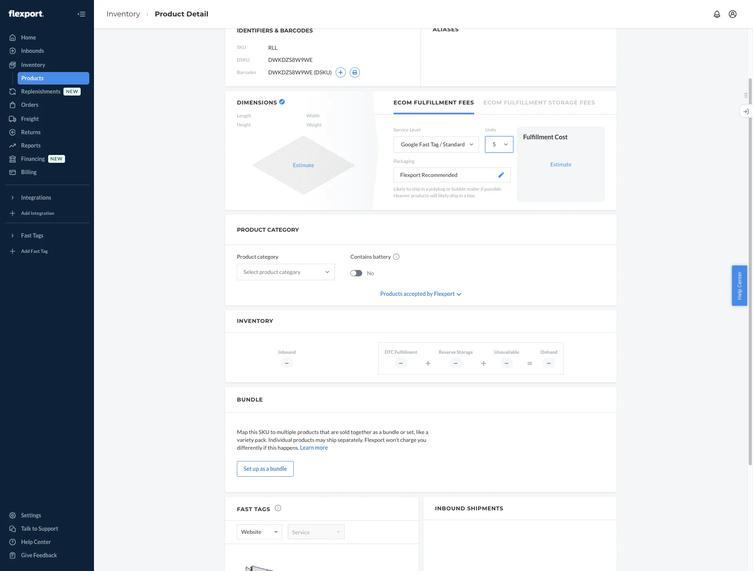 Task type: describe. For each thing, give the bounding box(es) containing it.
0 horizontal spatial help center
[[21, 539, 51, 546]]

0 vertical spatial ship
[[412, 186, 420, 192]]

you
[[418, 437, 427, 444]]

bundle inside "map this sku to multiple products that are sold together as a bundle or set, like a variety pack. individual products may ship separately. flexport won't charge you differently if this happens."
[[383, 429, 399, 436]]

sold
[[340, 429, 350, 436]]

fast tags button
[[5, 230, 89, 242]]

2 vertical spatial products
[[293, 437, 315, 444]]

learn
[[300, 445, 314, 451]]

contains
[[351, 254, 372, 260]]

breadcrumbs navigation
[[100, 3, 215, 26]]

bundle
[[237, 396, 263, 404]]

bundle inside button
[[270, 466, 287, 472]]

like
[[416, 429, 425, 436]]

2 vertical spatial inventory
[[237, 318, 273, 325]]

products accepted by flexport
[[381, 291, 455, 297]]

new for financing
[[50, 156, 63, 162]]

― for inbound
[[285, 360, 290, 366]]

settings
[[21, 512, 41, 519]]

1 vertical spatial products
[[298, 429, 319, 436]]

together
[[351, 429, 372, 436]]

google
[[401, 141, 418, 148]]

sku inside "map this sku to multiple products that are sold together as a bundle or set, like a variety pack. individual products may ship separately. flexport won't charge you differently if this happens."
[[259, 429, 270, 436]]

integrations button
[[5, 192, 89, 204]]

returns
[[21, 129, 41, 136]]

talk
[[21, 526, 31, 532]]

fast down the fast tags dropdown button
[[31, 249, 40, 254]]

multiple
[[277, 429, 296, 436]]

identifiers
[[237, 27, 273, 34]]

service for service level
[[394, 127, 409, 133]]

dsku
[[237, 57, 250, 63]]

a inside button
[[266, 466, 269, 472]]

product detail link
[[155, 10, 208, 18]]

1 vertical spatial in
[[459, 193, 463, 199]]

1 vertical spatial flexport
[[434, 291, 455, 297]]

help inside button
[[736, 289, 743, 300]]

2 + from the left
[[481, 357, 487, 369]]

pack.
[[255, 437, 267, 444]]

fulfillment for ecom fulfillment fees
[[414, 99, 457, 106]]

close navigation image
[[77, 9, 86, 19]]

dwkdzs8w9we (dsku)
[[268, 69, 332, 76]]

fast right google
[[419, 141, 430, 148]]

battery
[[373, 254, 391, 260]]

happens.
[[278, 445, 299, 451]]

bubble
[[452, 186, 466, 192]]

add integration link
[[5, 207, 89, 220]]

plus image
[[339, 70, 343, 75]]

open account menu image
[[728, 9, 738, 19]]

freight link
[[5, 113, 89, 125]]

give
[[21, 552, 32, 559]]

1 vertical spatial this
[[268, 445, 277, 451]]

unavailable
[[495, 349, 519, 355]]

tags inside dropdown button
[[33, 232, 43, 239]]

learn more button
[[300, 444, 328, 452]]

reserve
[[439, 349, 456, 355]]

fast inside dropdown button
[[21, 232, 32, 239]]

0 horizontal spatial storage
[[457, 349, 473, 355]]

dtc fulfillment
[[385, 349, 418, 355]]

orders link
[[5, 99, 89, 111]]

ecom for ecom fulfillment storage fees
[[484, 99, 502, 106]]

product
[[237, 227, 266, 234]]

add fast tag link
[[5, 245, 89, 258]]

contains battery
[[351, 254, 391, 260]]

length
[[237, 113, 251, 119]]

1 horizontal spatial fast tags
[[237, 506, 271, 513]]

flexport inside flexport recommended button
[[400, 172, 421, 178]]

ship inside "map this sku to multiple products that are sold together as a bundle or set, like a variety pack. individual products may ship separately. flexport won't charge you differently if this happens."
[[327, 437, 337, 444]]

home
[[21, 34, 36, 41]]

― for unavailable
[[504, 360, 510, 366]]

products for products
[[21, 75, 44, 81]]

fulfillment cost
[[523, 133, 568, 141]]

inventory inside the breadcrumbs navigation
[[107, 10, 140, 18]]

2 horizontal spatial ship
[[450, 193, 458, 199]]

likely to ship in a polybag or bubble mailer if possible. heavier products will likely ship in a box.
[[394, 186, 502, 199]]

barcodes
[[280, 27, 313, 34]]

0 horizontal spatial category
[[257, 254, 279, 260]]

charge
[[400, 437, 417, 444]]

pencil alt image
[[280, 100, 284, 103]]

map this sku to multiple products that are sold together as a bundle or set, like a variety pack. individual products may ship separately. flexport won't charge you differently if this happens.
[[237, 429, 429, 451]]

replenishments
[[21, 88, 61, 95]]

storage inside ecom fulfillment storage fees 'tab'
[[549, 99, 578, 106]]

learn more
[[300, 445, 328, 451]]

accepted
[[404, 291, 426, 297]]

height
[[237, 122, 251, 128]]

map
[[237, 429, 248, 436]]

dwkdzs8w9we for dwkdzs8w9we
[[268, 56, 313, 63]]

onhand
[[541, 349, 558, 355]]

1 horizontal spatial inventory link
[[107, 10, 140, 18]]

set up as a bundle
[[244, 466, 287, 472]]

inbound for inbound
[[278, 349, 296, 355]]

reports link
[[5, 139, 89, 152]]

a left box.
[[464, 193, 467, 199]]

flexport inside "map this sku to multiple products that are sold together as a bundle or set, like a variety pack. individual products may ship separately. flexport won't charge you differently if this happens."
[[365, 437, 385, 444]]

box.
[[467, 193, 476, 199]]

a right like
[[426, 429, 429, 436]]

add integration
[[21, 211, 54, 216]]

product
[[259, 269, 278, 276]]

5
[[493, 141, 496, 148]]

ecom fulfillment fees tab
[[394, 91, 474, 114]]

polybag
[[429, 186, 446, 192]]

(dsku)
[[314, 69, 332, 76]]

to for support
[[32, 526, 37, 532]]

recommended
[[422, 172, 458, 178]]

that
[[320, 429, 330, 436]]

reports
[[21, 142, 41, 149]]

estimate for estimate 'button'
[[293, 162, 314, 169]]

service level
[[394, 127, 421, 133]]

width
[[307, 113, 320, 119]]

set up as a bundle button
[[237, 462, 294, 477]]

billing link
[[5, 166, 89, 179]]

fees inside tab
[[459, 99, 474, 106]]

feedback
[[33, 552, 57, 559]]

pen image
[[499, 173, 504, 178]]

dwkdzs8w9we for dwkdzs8w9we (dsku)
[[268, 69, 313, 76]]

0 horizontal spatial sku
[[237, 44, 246, 50]]

barcodes
[[237, 70, 256, 75]]

more
[[315, 445, 328, 451]]

inbound shipments
[[435, 505, 504, 512]]

ecom fulfillment storage fees tab
[[484, 91, 595, 113]]



Task type: vqa. For each thing, say whether or not it's contained in the screenshot.
the middle FLEXPORT
yes



Task type: locate. For each thing, give the bounding box(es) containing it.
2 vertical spatial ship
[[327, 437, 337, 444]]

products
[[411, 193, 429, 199], [298, 429, 319, 436], [293, 437, 315, 444]]

are
[[331, 429, 339, 436]]

select product category
[[244, 269, 301, 276]]

by
[[427, 291, 433, 297]]

1 fees from the left
[[459, 99, 474, 106]]

dwkdzs8w9we up the pencil alt image
[[268, 69, 313, 76]]

tag for google
[[431, 141, 439, 148]]

0 horizontal spatial +
[[425, 357, 431, 369]]

may
[[316, 437, 326, 444]]

fees
[[459, 99, 474, 106], [580, 99, 595, 106]]

this down 'individual'
[[268, 445, 277, 451]]

open notifications image
[[713, 9, 722, 19]]

1 horizontal spatial category
[[279, 269, 301, 276]]

products up learn
[[293, 437, 315, 444]]

1 vertical spatial tag
[[41, 249, 48, 254]]

0 horizontal spatial inventory
[[21, 62, 45, 68]]

1 horizontal spatial tag
[[431, 141, 439, 148]]

help center
[[736, 272, 743, 300], [21, 539, 51, 546]]

storage
[[549, 99, 578, 106], [457, 349, 473, 355]]

product left the detail
[[155, 10, 185, 18]]

fast up website
[[237, 506, 253, 513]]

category up the product
[[257, 254, 279, 260]]

― for reserve storage
[[454, 360, 459, 366]]

=
[[527, 357, 533, 369]]

estimate button
[[293, 162, 314, 169]]

a right together
[[379, 429, 382, 436]]

reserve storage
[[439, 349, 473, 355]]

flexport
[[400, 172, 421, 178], [434, 291, 455, 297], [365, 437, 385, 444]]

0 horizontal spatial bundle
[[270, 466, 287, 472]]

will
[[430, 193, 437, 199]]

1 horizontal spatial sku
[[259, 429, 270, 436]]

center inside button
[[736, 272, 743, 288]]

0 vertical spatial flexport
[[400, 172, 421, 178]]

0 horizontal spatial flexport
[[365, 437, 385, 444]]

5 ― from the left
[[547, 360, 552, 366]]

0 vertical spatial storage
[[549, 99, 578, 106]]

product category
[[237, 227, 299, 234]]

flexport recommended button
[[394, 168, 511, 183]]

category
[[267, 227, 299, 234]]

home link
[[5, 31, 89, 44]]

up
[[253, 466, 259, 472]]

flexport right by at the right bottom of page
[[434, 291, 455, 297]]

print image
[[352, 70, 358, 75]]

0 vertical spatial fast tags
[[21, 232, 43, 239]]

fees inside 'tab'
[[580, 99, 595, 106]]

0 vertical spatial tag
[[431, 141, 439, 148]]

separately.
[[338, 437, 364, 444]]

1 add from the top
[[21, 211, 30, 216]]

0 vertical spatial inventory
[[107, 10, 140, 18]]

to right likely
[[407, 186, 411, 192]]

1 horizontal spatial product
[[237, 254, 256, 260]]

0 vertical spatial dwkdzs8w9we
[[268, 56, 313, 63]]

integration
[[31, 211, 54, 216]]

units
[[485, 127, 496, 133]]

ecom inside tab
[[394, 99, 412, 106]]

to inside button
[[32, 526, 37, 532]]

1 vertical spatial product
[[237, 254, 256, 260]]

tags
[[33, 232, 43, 239], [254, 506, 271, 513]]

fulfillment for dtc fulfillment
[[395, 349, 418, 355]]

new down products link
[[66, 89, 78, 95]]

to
[[407, 186, 411, 192], [271, 429, 276, 436], [32, 526, 37, 532]]

0 vertical spatial new
[[66, 89, 78, 95]]

1 horizontal spatial in
[[459, 193, 463, 199]]

1 vertical spatial ship
[[450, 193, 458, 199]]

tags up website
[[254, 506, 271, 513]]

financing
[[21, 156, 45, 162]]

0 vertical spatial products
[[411, 193, 429, 199]]

products up the may
[[298, 429, 319, 436]]

fast tags up website
[[237, 506, 271, 513]]

dwkdzs8w9we
[[268, 56, 313, 63], [268, 69, 313, 76]]

or inside "map this sku to multiple products that are sold together as a bundle or set, like a variety pack. individual products may ship separately. flexport won't charge you differently if this happens."
[[400, 429, 406, 436]]

products up replenishments at the top left
[[21, 75, 44, 81]]

1 horizontal spatial flexport
[[400, 172, 421, 178]]

fast
[[419, 141, 430, 148], [21, 232, 32, 239], [31, 249, 40, 254], [237, 506, 253, 513]]

as right together
[[373, 429, 378, 436]]

0 vertical spatial add
[[21, 211, 30, 216]]

1 horizontal spatial ecom
[[484, 99, 502, 106]]

products inside likely to ship in a polybag or bubble mailer if possible. heavier products will likely ship in a box.
[[411, 193, 429, 199]]

or inside likely to ship in a polybag or bubble mailer if possible. heavier products will likely ship in a box.
[[446, 186, 451, 192]]

2 vertical spatial flexport
[[365, 437, 385, 444]]

0 horizontal spatial in
[[421, 186, 425, 192]]

category
[[257, 254, 279, 260], [279, 269, 301, 276]]

storage right reserve
[[457, 349, 473, 355]]

0 vertical spatial center
[[736, 272, 743, 288]]

fulfillment for ecom fulfillment storage fees
[[504, 99, 547, 106]]

1 vertical spatial help center
[[21, 539, 51, 546]]

0 vertical spatial sku
[[237, 44, 246, 50]]

1 horizontal spatial new
[[66, 89, 78, 95]]

1 horizontal spatial inbound
[[435, 505, 466, 512]]

1 + from the left
[[425, 357, 431, 369]]

1 vertical spatial fast tags
[[237, 506, 271, 513]]

fast tags up add fast tag
[[21, 232, 43, 239]]

1 horizontal spatial as
[[373, 429, 378, 436]]

0 horizontal spatial estimate
[[293, 162, 314, 169]]

likely
[[394, 186, 406, 192]]

if inside "map this sku to multiple products that are sold together as a bundle or set, like a variety pack. individual products may ship separately. flexport won't charge you differently if this happens."
[[264, 445, 267, 451]]

ecom inside 'tab'
[[484, 99, 502, 106]]

products inside products link
[[21, 75, 44, 81]]

tag for add
[[41, 249, 48, 254]]

sku up dsku
[[237, 44, 246, 50]]

2 vertical spatial to
[[32, 526, 37, 532]]

in
[[421, 186, 425, 192], [459, 193, 463, 199]]

product for product detail
[[155, 10, 185, 18]]

category right the product
[[279, 269, 301, 276]]

cost
[[555, 133, 568, 141]]

to inside "map this sku to multiple products that are sold together as a bundle or set, like a variety pack. individual products may ship separately. flexport won't charge you differently if this happens."
[[271, 429, 276, 436]]

if right mailer
[[481, 186, 484, 192]]

set,
[[407, 429, 415, 436]]

help center inside button
[[736, 272, 743, 300]]

1 ― from the left
[[285, 360, 290, 366]]

1 horizontal spatial this
[[268, 445, 277, 451]]

products for products accepted by flexport
[[381, 291, 403, 297]]

1 horizontal spatial fees
[[580, 99, 595, 106]]

website option
[[241, 526, 262, 539]]

or left "set,"
[[400, 429, 406, 436]]

talk to support button
[[5, 523, 89, 536]]

0 horizontal spatial or
[[400, 429, 406, 436]]

0 horizontal spatial inbound
[[278, 349, 296, 355]]

product category
[[237, 254, 279, 260]]

1 horizontal spatial estimate
[[551, 161, 572, 168]]

― for onhand
[[547, 360, 552, 366]]

0 vertical spatial inbound
[[278, 349, 296, 355]]

0 vertical spatial category
[[257, 254, 279, 260]]

possible.
[[485, 186, 502, 192]]

― for dtc fulfillment
[[399, 360, 404, 366]]

products left will
[[411, 193, 429, 199]]

1 ecom from the left
[[394, 99, 412, 106]]

fulfillment inside ecom fulfillment storage fees 'tab'
[[504, 99, 547, 106]]

product detail
[[155, 10, 208, 18]]

as inside "map this sku to multiple products that are sold together as a bundle or set, like a variety pack. individual products may ship separately. flexport won't charge you differently if this happens."
[[373, 429, 378, 436]]

ecom fulfillment fees
[[394, 99, 474, 106]]

fast up add fast tag
[[21, 232, 32, 239]]

ecom fulfillment storage fees
[[484, 99, 595, 106]]

0 horizontal spatial tags
[[33, 232, 43, 239]]

0 horizontal spatial center
[[34, 539, 51, 546]]

tab list containing ecom fulfillment fees
[[375, 91, 617, 115]]

add for add integration
[[21, 211, 30, 216]]

1 vertical spatial tags
[[254, 506, 271, 513]]

inbound
[[278, 349, 296, 355], [435, 505, 466, 512]]

1 dwkdzs8w9we from the top
[[268, 56, 313, 63]]

dimensions
[[237, 99, 277, 106]]

2 ― from the left
[[399, 360, 404, 366]]

aliases
[[433, 26, 459, 33]]

2 horizontal spatial inventory
[[237, 318, 273, 325]]

to right talk
[[32, 526, 37, 532]]

0 vertical spatial bundle
[[383, 429, 399, 436]]

shipments
[[467, 505, 504, 512]]

ecom up units at the top of page
[[484, 99, 502, 106]]

ship
[[412, 186, 420, 192], [450, 193, 458, 199], [327, 437, 337, 444]]

estimate for estimate link
[[551, 161, 572, 168]]

1 vertical spatial as
[[260, 466, 265, 472]]

dwkdzs8w9we up the dwkdzs8w9we (dsku)
[[268, 56, 313, 63]]

1 horizontal spatial inventory
[[107, 10, 140, 18]]

0 horizontal spatial service
[[292, 529, 310, 536]]

add left the integration
[[21, 211, 30, 216]]

0 vertical spatial or
[[446, 186, 451, 192]]

1 vertical spatial center
[[34, 539, 51, 546]]

1 horizontal spatial ship
[[412, 186, 420, 192]]

0 horizontal spatial to
[[32, 526, 37, 532]]

2 add from the top
[[21, 249, 30, 254]]

individual
[[268, 437, 292, 444]]

new for replenishments
[[66, 89, 78, 95]]

product up select on the left top of the page
[[237, 254, 256, 260]]

packaging
[[394, 158, 415, 164]]

billing
[[21, 169, 37, 176]]

0 horizontal spatial help
[[21, 539, 33, 546]]

0 horizontal spatial inventory link
[[5, 59, 89, 71]]

fulfillment inside ecom fulfillment fees tab
[[414, 99, 457, 106]]

level
[[410, 127, 421, 133]]

tab list
[[375, 91, 617, 115]]

select
[[244, 269, 258, 276]]

1 horizontal spatial help
[[736, 289, 743, 300]]

0 vertical spatial service
[[394, 127, 409, 133]]

0 vertical spatial to
[[407, 186, 411, 192]]

help center button
[[732, 266, 748, 306]]

bundle right up
[[270, 466, 287, 472]]

1 vertical spatial inventory link
[[5, 59, 89, 71]]

tag down the fast tags dropdown button
[[41, 249, 48, 254]]

None text field
[[268, 40, 327, 55]]

service for service
[[292, 529, 310, 536]]

sku up the pack.
[[259, 429, 270, 436]]

inbound for inbound shipments
[[435, 505, 466, 512]]

1 vertical spatial inventory
[[21, 62, 45, 68]]

0 horizontal spatial product
[[155, 10, 185, 18]]

0 vertical spatial this
[[249, 429, 258, 436]]

1 horizontal spatial help center
[[736, 272, 743, 300]]

0 horizontal spatial ship
[[327, 437, 337, 444]]

mailer
[[467, 186, 480, 192]]

0 horizontal spatial this
[[249, 429, 258, 436]]

1 horizontal spatial products
[[381, 291, 403, 297]]

1 vertical spatial sku
[[259, 429, 270, 436]]

in down the bubble
[[459, 193, 463, 199]]

flexport down packaging
[[400, 172, 421, 178]]

chevron down image
[[457, 292, 462, 297]]

if down the pack.
[[264, 445, 267, 451]]

or up likely
[[446, 186, 451, 192]]

fulfillment
[[414, 99, 457, 106], [504, 99, 547, 106], [523, 133, 554, 141], [395, 349, 418, 355]]

add down the fast tags dropdown button
[[21, 249, 30, 254]]

/
[[440, 141, 442, 148]]

1 vertical spatial bundle
[[270, 466, 287, 472]]

1 horizontal spatial or
[[446, 186, 451, 192]]

2 horizontal spatial to
[[407, 186, 411, 192]]

give feedback
[[21, 552, 57, 559]]

as inside button
[[260, 466, 265, 472]]

storage up cost
[[549, 99, 578, 106]]

as right up
[[260, 466, 265, 472]]

ship down the bubble
[[450, 193, 458, 199]]

2 dwkdzs8w9we from the top
[[268, 69, 313, 76]]

flexport logo image
[[9, 10, 44, 18]]

a left polybag
[[426, 186, 428, 192]]

a right up
[[266, 466, 269, 472]]

add for add fast tag
[[21, 249, 30, 254]]

1 vertical spatial storage
[[457, 349, 473, 355]]

product for product category
[[237, 254, 256, 260]]

1 vertical spatial category
[[279, 269, 301, 276]]

if
[[481, 186, 484, 192], [264, 445, 267, 451]]

1 vertical spatial help
[[21, 539, 33, 546]]

standard
[[443, 141, 465, 148]]

this right map on the left bottom of the page
[[249, 429, 258, 436]]

1 vertical spatial if
[[264, 445, 267, 451]]

2 horizontal spatial flexport
[[434, 291, 455, 297]]

ecom for ecom fulfillment fees
[[394, 99, 412, 106]]

add fast tag
[[21, 249, 48, 254]]

2 fees from the left
[[580, 99, 595, 106]]

to up 'individual'
[[271, 429, 276, 436]]

0 vertical spatial in
[[421, 186, 425, 192]]

0 horizontal spatial fast tags
[[21, 232, 43, 239]]

in left polybag
[[421, 186, 425, 192]]

tags up add fast tag
[[33, 232, 43, 239]]

a
[[426, 186, 428, 192], [464, 193, 467, 199], [379, 429, 382, 436], [426, 429, 429, 436], [266, 466, 269, 472]]

this
[[249, 429, 258, 436], [268, 445, 277, 451]]

to for ship
[[407, 186, 411, 192]]

heavier
[[394, 193, 410, 199]]

1 horizontal spatial storage
[[549, 99, 578, 106]]

weight
[[307, 122, 322, 128]]

3 ― from the left
[[454, 360, 459, 366]]

product inside the breadcrumbs navigation
[[155, 10, 185, 18]]

0 vertical spatial products
[[21, 75, 44, 81]]

orders
[[21, 101, 38, 108]]

new down reports link
[[50, 156, 63, 162]]

flexport down together
[[365, 437, 385, 444]]

if inside likely to ship in a polybag or bubble mailer if possible. heavier products will likely ship in a box.
[[481, 186, 484, 192]]

―
[[285, 360, 290, 366], [399, 360, 404, 366], [454, 360, 459, 366], [504, 360, 510, 366], [547, 360, 552, 366]]

as
[[373, 429, 378, 436], [260, 466, 265, 472]]

0 vertical spatial help center
[[736, 272, 743, 300]]

0 vertical spatial as
[[373, 429, 378, 436]]

bundle up won't
[[383, 429, 399, 436]]

tag left / on the right
[[431, 141, 439, 148]]

fast tags
[[21, 232, 43, 239], [237, 506, 271, 513]]

fast tags inside the fast tags dropdown button
[[21, 232, 43, 239]]

0 vertical spatial inventory link
[[107, 10, 140, 18]]

1 vertical spatial inbound
[[435, 505, 466, 512]]

inbounds
[[21, 47, 44, 54]]

1 horizontal spatial +
[[481, 357, 487, 369]]

1 vertical spatial products
[[381, 291, 403, 297]]

0 horizontal spatial tag
[[41, 249, 48, 254]]

to inside likely to ship in a polybag or bubble mailer if possible. heavier products will likely ship in a box.
[[407, 186, 411, 192]]

products link
[[17, 72, 89, 85]]

1 vertical spatial new
[[50, 156, 63, 162]]

estimate link
[[551, 161, 572, 168]]

website
[[241, 529, 262, 536]]

1 horizontal spatial tags
[[254, 506, 271, 513]]

&
[[275, 27, 279, 34]]

products left 'accepted'
[[381, 291, 403, 297]]

identifiers & barcodes
[[237, 27, 313, 34]]

ship right likely
[[412, 186, 420, 192]]

ecom up service level
[[394, 99, 412, 106]]

0 horizontal spatial fees
[[459, 99, 474, 106]]

2 ecom from the left
[[484, 99, 502, 106]]

google fast tag / standard
[[401, 141, 465, 148]]

0 horizontal spatial new
[[50, 156, 63, 162]]

ship down the are
[[327, 437, 337, 444]]

4 ― from the left
[[504, 360, 510, 366]]

1 vertical spatial dwkdzs8w9we
[[268, 69, 313, 76]]

variety
[[237, 437, 254, 444]]

1 vertical spatial or
[[400, 429, 406, 436]]



